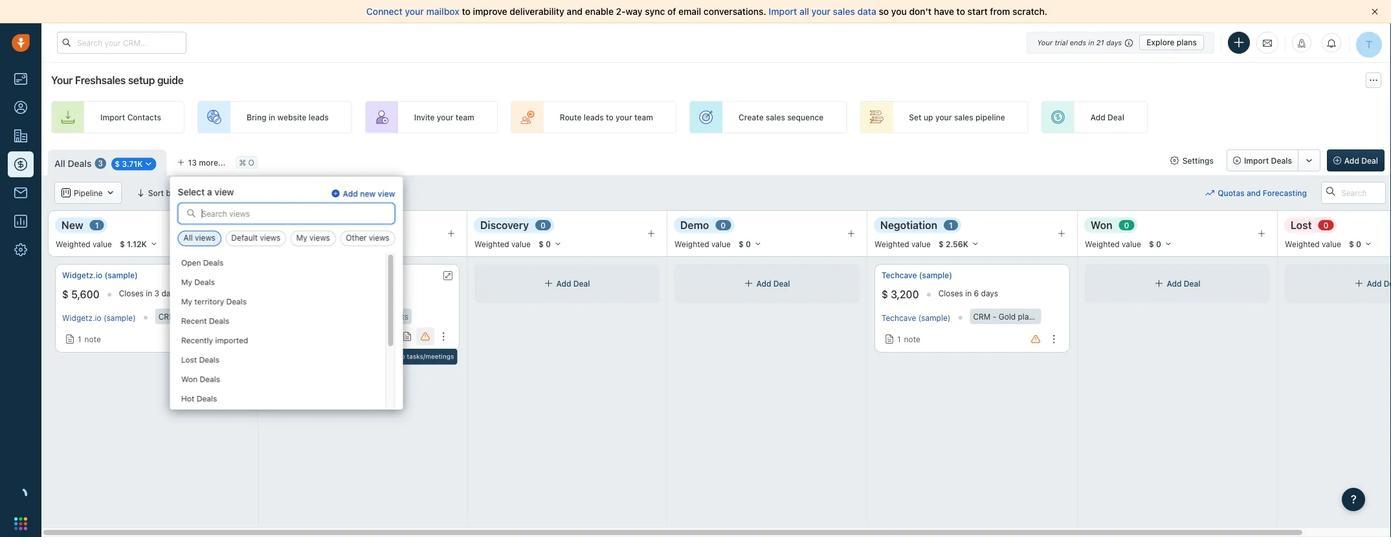 Task type: vqa. For each thing, say whether or not it's contained in the screenshot.
All to the top
yes



Task type: describe. For each thing, give the bounding box(es) containing it.
all for deal
[[334, 188, 343, 197]]

⌘ o
[[239, 158, 254, 167]]

all deal owners button
[[311, 182, 400, 204]]

0 vertical spatial and
[[567, 6, 583, 17]]

more...
[[199, 158, 225, 167]]

import for import contacts
[[100, 113, 125, 122]]

import contacts
[[100, 113, 161, 122]]

my views button
[[291, 231, 336, 246]]

deal inside button
[[346, 188, 362, 197]]

explore plans link
[[1140, 35, 1204, 50]]

- for $ 3,200
[[993, 312, 997, 321]]

scratch.
[[1013, 6, 1048, 17]]

view for select a view
[[215, 186, 234, 197]]

container_wx8msf4aqz5i3rn1 image for 'pipeline' dropdown button at top left
[[62, 188, 71, 197]]

1 up other
[[345, 221, 349, 230]]

so
[[879, 6, 889, 17]]

2 horizontal spatial to
[[957, 6, 965, 17]]

pipeline
[[74, 188, 103, 197]]

$ 0 button for won
[[1143, 237, 1178, 251]]

$ 0 for lost
[[1349, 240, 1362, 249]]

crm - gold plan monthly (sample) for $ 3,200
[[973, 312, 1100, 321]]

default
[[231, 233, 258, 242]]

3.71k
[[122, 159, 143, 169]]

deals for lost
[[199, 355, 219, 364]]

2 widgetz.io from the top
[[62, 313, 101, 322]]

1 note for 3,200
[[897, 335, 921, 344]]

weighted for lost
[[1285, 239, 1320, 249]]

in for closes in 3 days
[[146, 289, 152, 298]]

0 horizontal spatial to
[[462, 6, 471, 17]]

weighted for discovery
[[475, 239, 509, 249]]

your inside invite your team 'link'
[[437, 113, 454, 122]]

way
[[626, 6, 643, 17]]

1 up '$ 2.56k'
[[949, 221, 953, 230]]

$ for negotiation
[[939, 240, 944, 249]]

trial
[[1055, 38, 1068, 47]]

1 inside '1 filter applied' button
[[250, 188, 253, 197]]

crm - gold plan monthly (sample) for $ 5,600
[[158, 312, 285, 321]]

days for $ 5,600
[[162, 289, 179, 298]]

add deal for discovery
[[556, 279, 590, 288]]

won for won deals
[[181, 375, 197, 384]]

2 horizontal spatial days
[[1106, 38, 1122, 47]]

your for your freshsales setup guide
[[51, 74, 73, 86]]

data
[[858, 6, 877, 17]]

$ 1.12k button
[[114, 237, 164, 251]]

21
[[1097, 38, 1104, 47]]

conversations.
[[704, 6, 766, 17]]

owners
[[364, 188, 392, 197]]

import deals
[[1244, 156, 1292, 165]]

$ 2.56k
[[939, 240, 969, 249]]

in for bring in website leads
[[269, 113, 275, 122]]

import deals group
[[1227, 150, 1321, 172]]

new
[[360, 189, 376, 198]]

weighted for won
[[1085, 239, 1120, 249]]

all
[[800, 6, 809, 17]]

connect your mailbox link
[[366, 6, 462, 17]]

3 for in
[[154, 289, 159, 298]]

2 techcave from the top
[[882, 313, 916, 322]]

1 widgetz.io (sample) from the top
[[62, 271, 138, 280]]

deals for recent
[[209, 316, 229, 325]]

$ 0 for discovery
[[539, 240, 551, 249]]

container_wx8msf4aqz5i3rn1 image for all deal owners button
[[320, 188, 329, 197]]

a
[[207, 186, 212, 197]]

bring in website leads link
[[197, 101, 352, 133]]

my views
[[296, 233, 330, 242]]

no products button
[[265, 264, 460, 350]]

your freshsales setup guide
[[51, 74, 184, 86]]

1 techcave (sample) link from the top
[[882, 270, 952, 281]]

add de
[[1367, 279, 1391, 288]]

1 filter applied button
[[227, 182, 311, 204]]

in for closes in 6 days
[[966, 289, 972, 298]]

set up your sales pipeline link
[[860, 101, 1029, 133]]

deals for open
[[203, 258, 223, 267]]

lost for lost
[[1291, 219, 1312, 231]]

create sales sequence
[[739, 113, 824, 122]]

import deals button
[[1227, 150, 1299, 172]]

$ 0 button for demo
[[733, 237, 768, 251]]

value for new
[[93, 239, 112, 249]]

0 vertical spatial import
[[769, 6, 797, 17]]

my for my deals
[[181, 277, 192, 286]]

default views
[[231, 233, 280, 242]]

improve
[[473, 6, 507, 17]]

qualification
[[271, 219, 333, 231]]

1 down $ 5,600
[[78, 335, 81, 344]]

import for import deals
[[1244, 156, 1269, 165]]

closes for 3,200
[[939, 289, 963, 298]]

plan for 5,600
[[203, 312, 219, 321]]

1 down $ 3,200
[[897, 335, 901, 344]]

connect your mailbox to improve deliverability and enable 2-way sync of email conversations. import all your sales data so you don't have to start from scratch.
[[366, 6, 1048, 17]]

open deals
[[181, 258, 223, 267]]

views for my views
[[310, 233, 330, 242]]

freshworks switcher image
[[14, 518, 27, 530]]

Search views search field
[[178, 204, 395, 224]]

sort by button
[[129, 182, 227, 204]]

sales inside set up your sales pipeline link
[[954, 113, 974, 122]]

2 widgetz.io (sample) from the top
[[62, 313, 136, 322]]

deals for hot
[[196, 394, 217, 403]]

$ for won
[[1149, 240, 1154, 249]]

to inside "link"
[[606, 113, 614, 122]]

$ 0 button for discovery
[[533, 237, 568, 251]]

guide
[[157, 74, 184, 86]]

2 techcave (sample) from the top
[[882, 313, 951, 322]]

$ 3.71k button
[[108, 156, 160, 171]]

2 techcave (sample) link from the top
[[882, 313, 951, 322]]

view for add new view
[[378, 189, 395, 198]]

views for default views
[[260, 233, 280, 242]]

ends
[[1070, 38, 1087, 47]]

sequence
[[787, 113, 824, 122]]

$ for new
[[120, 240, 125, 249]]

3,200
[[891, 289, 919, 301]]

sort by
[[148, 188, 175, 197]]

add deal link
[[1042, 101, 1148, 133]]

weighted value for negotiation
[[875, 239, 931, 249]]

your inside "route leads to your team" "link"
[[616, 113, 632, 122]]

import all your sales data link
[[769, 6, 879, 17]]

start
[[968, 6, 988, 17]]

no
[[363, 312, 374, 321]]

sales inside create sales sequence link
[[766, 113, 785, 122]]

open
[[181, 258, 201, 267]]

2 leads from the left
[[584, 113, 604, 122]]

explore
[[1147, 38, 1175, 47]]

add inside button
[[1345, 156, 1360, 165]]

connect
[[366, 6, 403, 17]]

$ 0 for demo
[[739, 240, 751, 249]]

quotas and forecasting
[[1218, 188, 1307, 197]]

mailbox
[[426, 6, 460, 17]]

by
[[166, 188, 175, 197]]

create sales sequence link
[[690, 101, 847, 133]]

sync
[[645, 6, 665, 17]]

other
[[346, 233, 367, 242]]

value for won
[[1122, 239, 1141, 249]]

plans
[[1177, 38, 1197, 47]]

search image
[[187, 209, 196, 218]]

weighted value for lost
[[1285, 239, 1342, 249]]

default views button
[[226, 231, 286, 246]]

$ 3.71k button
[[112, 158, 156, 170]]

your inside set up your sales pipeline link
[[936, 113, 952, 122]]

up
[[924, 113, 933, 122]]

1 filter applied
[[250, 188, 303, 197]]

your trial ends in 21 days
[[1037, 38, 1122, 47]]

- for $ 5,600
[[178, 312, 182, 321]]

5,600
[[71, 289, 100, 301]]

value for negotiation
[[912, 239, 931, 249]]

lost deals
[[181, 355, 219, 364]]

close image
[[1372, 8, 1378, 15]]

1.12k
[[127, 240, 147, 249]]

email image
[[1263, 37, 1272, 48]]

route leads to your team link
[[511, 101, 677, 133]]

explore plans
[[1147, 38, 1197, 47]]

my for my territory deals
[[181, 297, 192, 306]]

weighted value for discovery
[[475, 239, 531, 249]]

$ 2.56k button
[[933, 237, 985, 251]]

weighted for new
[[56, 239, 90, 249]]

13 more...
[[188, 158, 225, 167]]

team inside 'link'
[[456, 113, 474, 122]]

settings
[[1183, 156, 1214, 165]]

$ 1.12k
[[120, 240, 147, 249]]

you
[[892, 6, 907, 17]]



Task type: locate. For each thing, give the bounding box(es) containing it.
all deals link
[[54, 157, 92, 170]]

1 note down 5,600
[[78, 335, 101, 344]]

to left start
[[957, 6, 965, 17]]

container_wx8msf4aqz5i3rn1 image right applied
[[320, 188, 329, 197]]

value for lost
[[1322, 239, 1342, 249]]

select
[[178, 186, 205, 197]]

0 horizontal spatial your
[[51, 74, 73, 86]]

1 horizontal spatial and
[[1247, 188, 1261, 197]]

6 value from the left
[[1322, 239, 1342, 249]]

in left the '21'
[[1089, 38, 1095, 47]]

$ inside dropdown button
[[115, 159, 120, 169]]

6 weighted value from the left
[[1285, 239, 1342, 249]]

2 gold from the left
[[999, 312, 1016, 321]]

note
[[85, 335, 101, 344], [904, 335, 921, 344]]

import inside button
[[1244, 156, 1269, 165]]

2 crm from the left
[[973, 312, 991, 321]]

days for $ 3,200
[[981, 289, 998, 298]]

1 note from the left
[[85, 335, 101, 344]]

0 vertical spatial widgetz.io (sample)
[[62, 271, 138, 280]]

deals for my
[[194, 277, 215, 286]]

0 horizontal spatial all
[[54, 158, 65, 169]]

0 vertical spatial widgetz.io (sample) link
[[62, 270, 138, 281]]

2 note from the left
[[904, 335, 921, 344]]

note for $ 3,200
[[904, 335, 921, 344]]

my inside button
[[296, 233, 307, 242]]

won for won
[[1091, 219, 1113, 231]]

container_wx8msf4aqz5i3rn1 image
[[62, 188, 71, 197], [106, 188, 115, 197], [235, 188, 244, 197], [320, 188, 329, 197]]

from
[[990, 6, 1010, 17]]

widgetz.io (sample) down 5,600
[[62, 313, 136, 322]]

4 $ 0 button from the left
[[1343, 237, 1378, 251]]

4 views from the left
[[369, 233, 389, 242]]

2 horizontal spatial import
[[1244, 156, 1269, 165]]

⌘
[[239, 158, 246, 167]]

all left new
[[334, 188, 343, 197]]

value for discovery
[[512, 239, 531, 249]]

2.56k
[[946, 240, 969, 249]]

0 horizontal spatial note
[[85, 335, 101, 344]]

$ 3,200
[[882, 289, 919, 301]]

1 crm from the left
[[158, 312, 176, 321]]

your left freshsales
[[51, 74, 73, 86]]

views for other views
[[369, 233, 389, 242]]

1 horizontal spatial sales
[[833, 6, 855, 17]]

2 container_wx8msf4aqz5i3rn1 image from the left
[[106, 188, 115, 197]]

3 weighted value from the left
[[675, 239, 731, 249]]

views down qualification
[[310, 233, 330, 242]]

2 vertical spatial my
[[181, 297, 192, 306]]

1 gold from the left
[[184, 312, 201, 321]]

0 vertical spatial widgetz.io
[[62, 271, 102, 280]]

0 vertical spatial your
[[1037, 38, 1053, 47]]

widgetz.io up $ 5,600
[[62, 271, 102, 280]]

filter
[[255, 188, 273, 197]]

Search field
[[1322, 182, 1386, 204]]

0 horizontal spatial closes
[[119, 289, 144, 298]]

1 vertical spatial widgetz.io (sample)
[[62, 313, 136, 322]]

leads right website
[[309, 113, 329, 122]]

in
[[1089, 38, 1095, 47], [269, 113, 275, 122], [146, 289, 152, 298], [966, 289, 972, 298]]

$ for discovery
[[539, 240, 544, 249]]

add deal for won
[[1167, 279, 1201, 288]]

techcave (sample) link up 3,200
[[882, 270, 952, 281]]

my up recent
[[181, 297, 192, 306]]

2 horizontal spatial sales
[[954, 113, 974, 122]]

closes left 6
[[939, 289, 963, 298]]

container_wx8msf4aqz5i3rn1 image right pipeline
[[106, 188, 115, 197]]

days left "territory"
[[162, 289, 179, 298]]

4 weighted from the left
[[875, 239, 910, 249]]

0 horizontal spatial sales
[[766, 113, 785, 122]]

1 horizontal spatial view
[[378, 189, 395, 198]]

widgetz.io (sample) link up 5,600
[[62, 270, 138, 281]]

days right the '21'
[[1106, 38, 1122, 47]]

crm - gold plan monthly (sample)
[[158, 312, 285, 321], [973, 312, 1100, 321]]

settings button
[[1164, 150, 1220, 172]]

value for demo
[[712, 239, 731, 249]]

3 weighted from the left
[[675, 239, 709, 249]]

to right mailbox on the left top of page
[[462, 6, 471, 17]]

2 crm - gold plan monthly (sample) from the left
[[973, 312, 1100, 321]]

- up recently
[[178, 312, 182, 321]]

0 vertical spatial all
[[54, 158, 65, 169]]

2 plan from the left
[[1018, 312, 1034, 321]]

widgetz.io
[[62, 271, 102, 280], [62, 313, 101, 322]]

2 widgetz.io (sample) link from the top
[[62, 313, 136, 322]]

all up open
[[184, 233, 193, 242]]

note down 3,200
[[904, 335, 921, 344]]

1 $ 0 button from the left
[[533, 237, 568, 251]]

2 monthly from the left
[[1036, 312, 1065, 321]]

recent deals
[[181, 316, 229, 325]]

1 horizontal spatial team
[[635, 113, 653, 122]]

recently imported
[[181, 336, 248, 345]]

my deals
[[181, 277, 215, 286]]

2 vertical spatial import
[[1244, 156, 1269, 165]]

1 horizontal spatial monthly
[[1036, 312, 1065, 321]]

0 horizontal spatial leads
[[309, 113, 329, 122]]

techcave (sample) link down 3,200
[[882, 313, 951, 322]]

views inside my views button
[[310, 233, 330, 242]]

team inside "link"
[[635, 113, 653, 122]]

route
[[560, 113, 582, 122]]

views inside other views 'button'
[[369, 233, 389, 242]]

no products
[[363, 312, 409, 321]]

container_wx8msf4aqz5i3rn1 image left filter
[[235, 188, 244, 197]]

3 for deals
[[98, 159, 103, 168]]

1 horizontal spatial closes
[[939, 289, 963, 298]]

gold for $ 3,200
[[999, 312, 1016, 321]]

my for my views
[[296, 233, 307, 242]]

2 closes from the left
[[939, 289, 963, 298]]

0 horizontal spatial -
[[178, 312, 182, 321]]

1 horizontal spatial 1 note
[[897, 335, 921, 344]]

closes right 5,600
[[119, 289, 144, 298]]

days right 6
[[981, 289, 998, 298]]

1 horizontal spatial -
[[993, 312, 997, 321]]

1 vertical spatial techcave
[[882, 313, 916, 322]]

0 horizontal spatial won
[[181, 375, 197, 384]]

bring
[[247, 113, 267, 122]]

container_wx8msf4aqz5i3rn1 image inside 'settings' popup button
[[1170, 156, 1180, 165]]

other views button
[[340, 231, 395, 246]]

all views button
[[178, 231, 221, 246]]

1 note down 3,200
[[897, 335, 921, 344]]

0 horizontal spatial crm - gold plan monthly (sample)
[[158, 312, 285, 321]]

your left trial
[[1037, 38, 1053, 47]]

in left 6
[[966, 289, 972, 298]]

1 horizontal spatial gold
[[999, 312, 1016, 321]]

1 plan from the left
[[203, 312, 219, 321]]

1 $ 0 from the left
[[539, 240, 551, 249]]

invite
[[414, 113, 435, 122]]

4 weighted value from the left
[[875, 239, 931, 249]]

all views
[[184, 233, 215, 242]]

my down open
[[181, 277, 192, 286]]

deals up recently imported
[[209, 316, 229, 325]]

add deal
[[1091, 113, 1125, 122], [1345, 156, 1378, 165], [556, 279, 590, 288], [757, 279, 790, 288], [1167, 279, 1201, 288]]

all for deals
[[54, 158, 65, 169]]

0 horizontal spatial team
[[456, 113, 474, 122]]

3 views from the left
[[310, 233, 330, 242]]

1 vertical spatial import
[[100, 113, 125, 122]]

techcave (sample) up 3,200
[[882, 271, 952, 280]]

0 horizontal spatial plan
[[203, 312, 219, 321]]

3 value from the left
[[712, 239, 731, 249]]

and left enable
[[567, 6, 583, 17]]

and
[[567, 6, 583, 17], [1247, 188, 1261, 197]]

container_wx8msf4aqz5i3rn1 image inside all deal owners button
[[320, 188, 329, 197]]

0 horizontal spatial import
[[100, 113, 125, 122]]

2 views from the left
[[260, 233, 280, 242]]

import left "contacts"
[[100, 113, 125, 122]]

weighted for negotiation
[[875, 239, 910, 249]]

applied
[[275, 188, 303, 197]]

container_wx8msf4aqz5i3rn1 image inside the quotas and forecasting link
[[1206, 188, 1215, 197]]

your
[[1037, 38, 1053, 47], [51, 74, 73, 86]]

2 - from the left
[[993, 312, 997, 321]]

lost down recently
[[181, 355, 197, 364]]

views right other
[[369, 233, 389, 242]]

deals right hot
[[196, 394, 217, 403]]

1 horizontal spatial crm
[[973, 312, 991, 321]]

your left mailbox on the left top of page
[[405, 6, 424, 17]]

container_wx8msf4aqz5i3rn1 image left pipeline
[[62, 188, 71, 197]]

2 vertical spatial all
[[184, 233, 193, 242]]

1 horizontal spatial note
[[904, 335, 921, 344]]

0 horizontal spatial gold
[[184, 312, 201, 321]]

techcave up $ 3,200
[[882, 271, 917, 280]]

deals for all
[[68, 158, 92, 169]]

0 vertical spatial techcave (sample) link
[[882, 270, 952, 281]]

$ 0 button for lost
[[1343, 237, 1378, 251]]

5 value from the left
[[1122, 239, 1141, 249]]

1 leads from the left
[[309, 113, 329, 122]]

plan for 3,200
[[1018, 312, 1034, 321]]

2 1 note from the left
[[897, 335, 921, 344]]

1 crm - gold plan monthly (sample) from the left
[[158, 312, 285, 321]]

1 horizontal spatial to
[[606, 113, 614, 122]]

select a view
[[178, 186, 234, 197]]

views up the open deals
[[195, 233, 215, 242]]

deliverability
[[510, 6, 564, 17]]

1 vertical spatial your
[[51, 74, 73, 86]]

forecasting
[[1263, 188, 1307, 197]]

recent
[[181, 316, 207, 325]]

add deal inside 'add deal' link
[[1091, 113, 1125, 122]]

widgetz.io (sample) link down 5,600
[[62, 313, 136, 322]]

deals up forecasting
[[1271, 156, 1292, 165]]

(sample)
[[105, 271, 138, 280], [919, 271, 952, 280], [253, 312, 285, 321], [1068, 312, 1100, 321], [104, 313, 136, 322], [919, 313, 951, 322]]

freshsales
[[75, 74, 126, 86]]

weighted for demo
[[675, 239, 709, 249]]

your right the all
[[812, 6, 831, 17]]

0 horizontal spatial lost
[[181, 355, 197, 364]]

1 horizontal spatial crm - gold plan monthly (sample)
[[973, 312, 1100, 321]]

2 weighted value from the left
[[475, 239, 531, 249]]

create
[[739, 113, 764, 122]]

$ 0
[[539, 240, 551, 249], [739, 240, 751, 249], [1149, 240, 1162, 249], [1349, 240, 1362, 249]]

all inside button
[[334, 188, 343, 197]]

crm for $ 3,200
[[973, 312, 991, 321]]

$ for lost
[[1349, 240, 1354, 249]]

6 weighted from the left
[[1285, 239, 1320, 249]]

crm - gold plan monthly (sample) down my territory deals
[[158, 312, 285, 321]]

views right default in the top left of the page
[[260, 233, 280, 242]]

1 vertical spatial widgetz.io
[[62, 313, 101, 322]]

3 $ 0 from the left
[[1149, 240, 1162, 249]]

Search your CRM... text field
[[57, 32, 186, 54]]

your right up
[[936, 113, 952, 122]]

views for all views
[[195, 233, 215, 242]]

container_wx8msf4aqz5i3rn1 image inside $ 3.71k button
[[144, 159, 153, 169]]

add new view
[[343, 189, 395, 198]]

import
[[769, 6, 797, 17], [100, 113, 125, 122], [1244, 156, 1269, 165]]

deal
[[1108, 113, 1125, 122], [1362, 156, 1378, 165], [346, 188, 362, 197], [574, 279, 590, 288], [774, 279, 790, 288], [1184, 279, 1201, 288]]

2 $ 0 button from the left
[[733, 237, 768, 251]]

gold
[[184, 312, 201, 321], [999, 312, 1016, 321]]

1 closes from the left
[[119, 289, 144, 298]]

- down closes in 6 days
[[993, 312, 997, 321]]

$ inside button
[[120, 240, 125, 249]]

all deal owners
[[334, 188, 392, 197]]

products
[[376, 312, 409, 321]]

0 horizontal spatial monthly
[[221, 312, 250, 321]]

2 value from the left
[[512, 239, 531, 249]]

all
[[54, 158, 65, 169], [334, 188, 343, 197], [184, 233, 193, 242]]

0 horizontal spatial 1 note
[[78, 335, 101, 344]]

deals for import
[[1271, 156, 1292, 165]]

1 horizontal spatial plan
[[1018, 312, 1034, 321]]

1 horizontal spatial all
[[184, 233, 193, 242]]

1 weighted value from the left
[[56, 239, 112, 249]]

1 horizontal spatial 3
[[154, 289, 159, 298]]

1 weighted from the left
[[56, 239, 90, 249]]

0 horizontal spatial crm
[[158, 312, 176, 321]]

import left the all
[[769, 6, 797, 17]]

1 widgetz.io (sample) link from the top
[[62, 270, 138, 281]]

1 vertical spatial won
[[181, 375, 197, 384]]

1 techcave (sample) from the top
[[882, 271, 952, 280]]

add deal inside add deal button
[[1345, 156, 1378, 165]]

container_wx8msf4aqz5i3rn1 image for '1 filter applied' button
[[235, 188, 244, 197]]

2 team from the left
[[635, 113, 653, 122]]

import up quotas and forecasting
[[1244, 156, 1269, 165]]

1 vertical spatial lost
[[181, 355, 197, 364]]

weighted
[[56, 239, 90, 249], [475, 239, 509, 249], [675, 239, 709, 249], [875, 239, 910, 249], [1085, 239, 1120, 249], [1285, 239, 1320, 249]]

set
[[909, 113, 922, 122]]

0 horizontal spatial days
[[162, 289, 179, 298]]

crm
[[158, 312, 176, 321], [973, 312, 991, 321]]

crm for $ 5,600
[[158, 312, 176, 321]]

sales left data
[[833, 6, 855, 17]]

0 vertical spatial techcave
[[882, 271, 917, 280]]

container_wx8msf4aqz5i3rn1 image
[[1170, 156, 1180, 165], [144, 159, 153, 169], [1206, 188, 1215, 197], [544, 279, 553, 288], [744, 279, 753, 288], [1155, 279, 1164, 288], [1355, 279, 1364, 288], [65, 335, 74, 344], [885, 335, 894, 344]]

3 inside all deals 3
[[98, 159, 103, 168]]

deals down recently imported
[[199, 355, 219, 364]]

1 horizontal spatial lost
[[1291, 219, 1312, 231]]

recently
[[181, 336, 213, 345]]

$ 5,600
[[62, 289, 100, 301]]

1 container_wx8msf4aqz5i3rn1 image from the left
[[62, 188, 71, 197]]

1 widgetz.io from the top
[[62, 271, 102, 280]]

0 vertical spatial won
[[1091, 219, 1113, 231]]

1 left filter
[[250, 188, 253, 197]]

crm down 6
[[973, 312, 991, 321]]

view right new
[[378, 189, 395, 198]]

note for $ 5,600
[[85, 335, 101, 344]]

1 vertical spatial and
[[1247, 188, 1261, 197]]

your right the invite
[[437, 113, 454, 122]]

to right the route
[[606, 113, 614, 122]]

note down 5,600
[[85, 335, 101, 344]]

my down qualification
[[296, 233, 307, 242]]

your right the route
[[616, 113, 632, 122]]

de
[[1384, 279, 1391, 288]]

4 value from the left
[[912, 239, 931, 249]]

3 down the $ 1.12k button
[[154, 289, 159, 298]]

deals for won
[[199, 375, 220, 384]]

1 horizontal spatial won
[[1091, 219, 1113, 231]]

in down the $ 1.12k button
[[146, 289, 152, 298]]

1 vertical spatial all
[[334, 188, 343, 197]]

bring in website leads
[[247, 113, 329, 122]]

deals down the open deals
[[194, 277, 215, 286]]

1 horizontal spatial your
[[1037, 38, 1053, 47]]

in inside bring in website leads "link"
[[269, 113, 275, 122]]

deals right "territory"
[[226, 297, 246, 306]]

monthly for 3,200
[[1036, 312, 1065, 321]]

1 vertical spatial my
[[181, 277, 192, 286]]

my territory deals
[[181, 297, 246, 306]]

3 $ 0 button from the left
[[1143, 237, 1178, 251]]

deals right open
[[203, 258, 223, 267]]

and right quotas
[[1247, 188, 1261, 197]]

view right a
[[215, 186, 234, 197]]

0 vertical spatial lost
[[1291, 219, 1312, 231]]

sales left pipeline on the right of page
[[954, 113, 974, 122]]

closes for 5,600
[[119, 289, 144, 298]]

0
[[541, 221, 546, 230], [721, 221, 726, 230], [1124, 221, 1130, 230], [1324, 221, 1329, 230], [546, 240, 551, 249], [746, 240, 751, 249], [1156, 240, 1162, 249], [1356, 240, 1362, 249]]

5 weighted from the left
[[1085, 239, 1120, 249]]

widgetz.io (sample) link
[[62, 270, 138, 281], [62, 313, 136, 322]]

deals down lost deals
[[199, 375, 220, 384]]

4 container_wx8msf4aqz5i3rn1 image from the left
[[320, 188, 329, 197]]

4 $ 0 from the left
[[1349, 240, 1362, 249]]

closes in 3 days
[[119, 289, 179, 298]]

techcave (sample) down 3,200
[[882, 313, 951, 322]]

demo
[[681, 219, 709, 231]]

in right bring
[[269, 113, 275, 122]]

1 value from the left
[[93, 239, 112, 249]]

$ 0 for won
[[1149, 240, 1162, 249]]

techcave down $ 3,200
[[882, 313, 916, 322]]

1 note for 5,600
[[78, 335, 101, 344]]

1 vertical spatial 3
[[154, 289, 159, 298]]

1 right new
[[95, 221, 99, 230]]

leads right the route
[[584, 113, 604, 122]]

leads
[[309, 113, 329, 122], [584, 113, 604, 122]]

hot deals
[[181, 394, 217, 403]]

1 1 note from the left
[[78, 335, 101, 344]]

1 views from the left
[[195, 233, 215, 242]]

0 horizontal spatial 3
[[98, 159, 103, 168]]

2 weighted from the left
[[475, 239, 509, 249]]

0 vertical spatial my
[[296, 233, 307, 242]]

deal inside button
[[1362, 156, 1378, 165]]

invite your team
[[414, 113, 474, 122]]

imported
[[215, 336, 248, 345]]

widgetz.io down $ 5,600
[[62, 313, 101, 322]]

views inside all views button
[[195, 233, 215, 242]]

2 $ 0 from the left
[[739, 240, 751, 249]]

negotiation
[[881, 219, 938, 231]]

2 horizontal spatial all
[[334, 188, 343, 197]]

0 vertical spatial techcave (sample)
[[882, 271, 952, 280]]

of
[[668, 6, 676, 17]]

1 horizontal spatial days
[[981, 289, 998, 298]]

1 monthly from the left
[[221, 312, 250, 321]]

1 vertical spatial techcave (sample) link
[[882, 313, 951, 322]]

gold for $ 5,600
[[184, 312, 201, 321]]

0 horizontal spatial view
[[215, 186, 234, 197]]

sales right create
[[766, 113, 785, 122]]

1 horizontal spatial leads
[[584, 113, 604, 122]]

your for your trial ends in 21 days
[[1037, 38, 1053, 47]]

3 container_wx8msf4aqz5i3rn1 image from the left
[[235, 188, 244, 197]]

lost down forecasting
[[1291, 219, 1312, 231]]

all inside button
[[184, 233, 193, 242]]

$ for demo
[[739, 240, 744, 249]]

pipeline
[[976, 113, 1005, 122]]

deals inside button
[[1271, 156, 1292, 165]]

3 right all deals link
[[98, 159, 103, 168]]

weighted value for demo
[[675, 239, 731, 249]]

1 vertical spatial widgetz.io (sample) link
[[62, 313, 136, 322]]

techcave (sample) link
[[882, 270, 952, 281], [882, 313, 951, 322]]

views inside default views button
[[260, 233, 280, 242]]

weighted value for won
[[1085, 239, 1141, 249]]

add deal for demo
[[757, 279, 790, 288]]

techcave
[[882, 271, 917, 280], [882, 313, 916, 322]]

website
[[277, 113, 307, 122]]

1 vertical spatial techcave (sample)
[[882, 313, 951, 322]]

lost for lost deals
[[181, 355, 197, 364]]

have
[[934, 6, 954, 17]]

deals up pipeline
[[68, 158, 92, 169]]

container_wx8msf4aqz5i3rn1 image inside '1 filter applied' button
[[235, 188, 244, 197]]

monthly for 5,600
[[221, 312, 250, 321]]

invite your team link
[[365, 101, 498, 133]]

territory
[[194, 297, 224, 306]]

widgetz.io (sample) up 5,600
[[62, 271, 138, 280]]

don't
[[909, 6, 932, 17]]

1 techcave from the top
[[882, 271, 917, 280]]

1 team from the left
[[456, 113, 474, 122]]

quotas and forecasting link
[[1206, 182, 1320, 204]]

all up 'pipeline' dropdown button at top left
[[54, 158, 65, 169]]

0 vertical spatial 3
[[98, 159, 103, 168]]

crm left recent
[[158, 312, 176, 321]]

1 horizontal spatial import
[[769, 6, 797, 17]]

all for views
[[184, 233, 193, 242]]

weighted value for new
[[56, 239, 112, 249]]

won
[[1091, 219, 1113, 231], [181, 375, 197, 384]]

0 horizontal spatial and
[[567, 6, 583, 17]]

1 - from the left
[[178, 312, 182, 321]]

crm - gold plan monthly (sample) down 6
[[973, 312, 1100, 321]]

5 weighted value from the left
[[1085, 239, 1141, 249]]

13
[[188, 158, 197, 167]]



